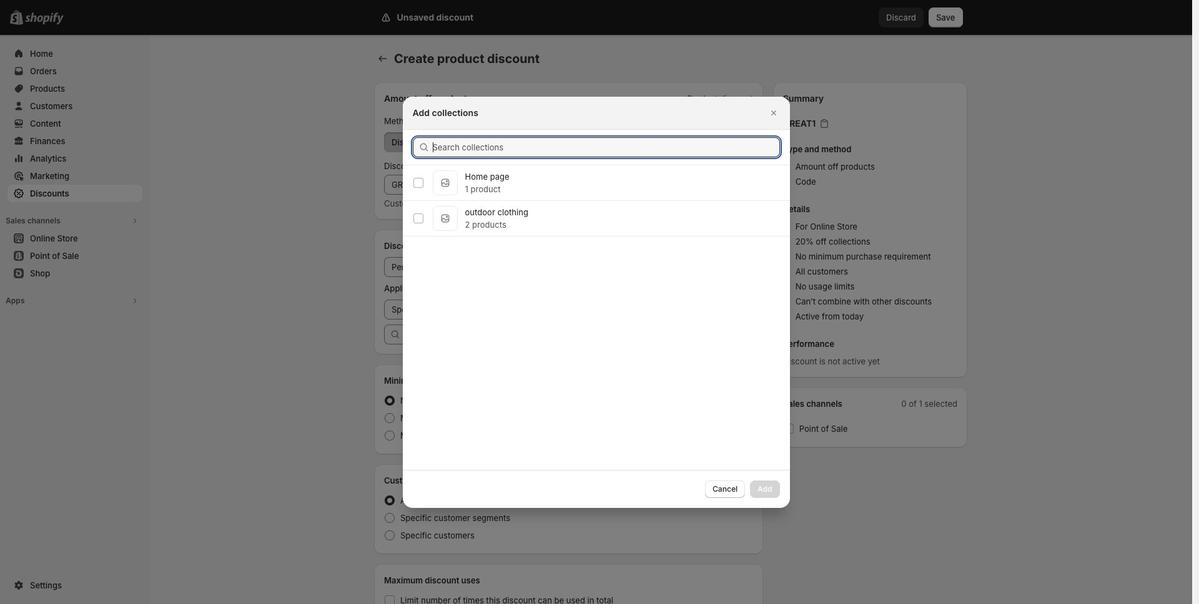 Task type: vqa. For each thing, say whether or not it's contained in the screenshot.
dialog
yes



Task type: locate. For each thing, give the bounding box(es) containing it.
shopify image
[[25, 12, 64, 25]]

dialog
[[0, 96, 1192, 508]]



Task type: describe. For each thing, give the bounding box(es) containing it.
Search collections text field
[[432, 137, 780, 157]]



